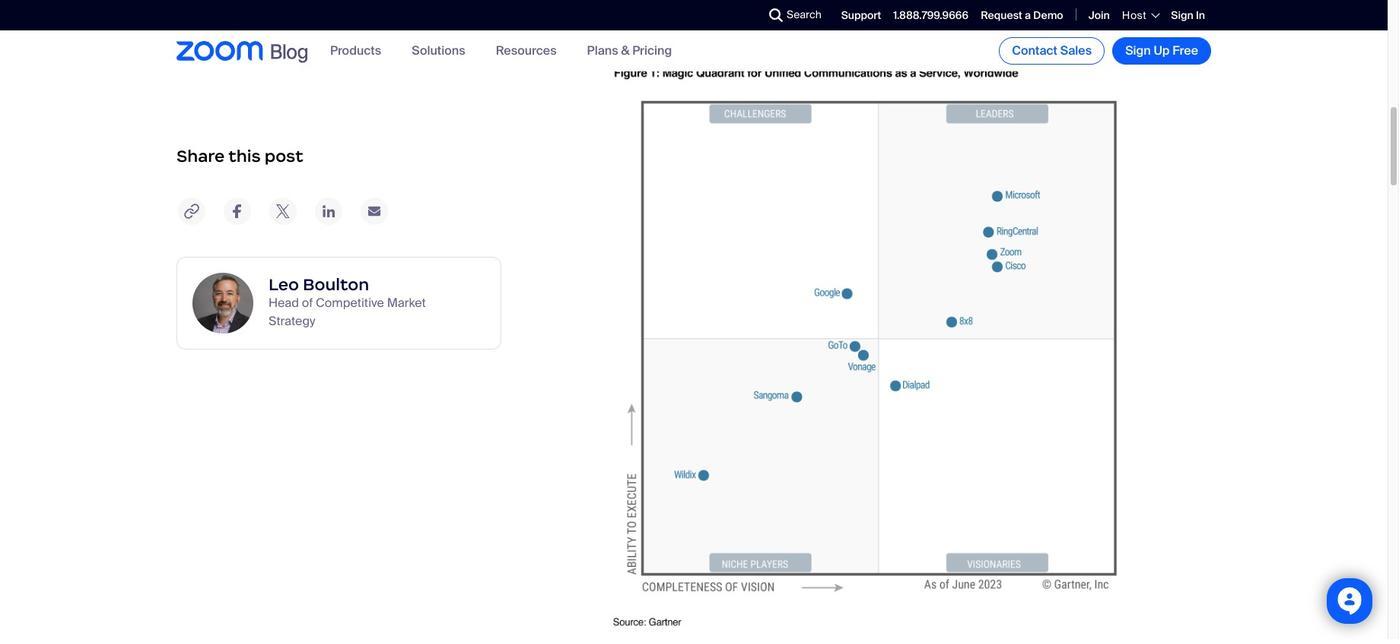 Task type: describe. For each thing, give the bounding box(es) containing it.
contact
[[1012, 43, 1058, 59]]

resources button
[[496, 43, 557, 59]]

post
[[265, 146, 303, 167]]

email image
[[359, 196, 390, 227]]

search image
[[769, 8, 783, 22]]

market
[[387, 295, 426, 311]]

&
[[621, 43, 630, 59]]

logo blog.svg image
[[271, 40, 307, 65]]

demo
[[1033, 8, 1063, 22]]

search
[[787, 8, 822, 21]]

plans
[[587, 43, 618, 59]]

leo boulton head of competitive market strategy
[[269, 275, 426, 329]]

ai .
[[592, 6, 614, 26]]

ai
[[592, 6, 606, 26]]

support link
[[841, 8, 881, 22]]

solutions
[[412, 43, 465, 59]]

plans & pricing
[[587, 43, 672, 59]]

share
[[177, 146, 225, 167]]

a
[[1025, 8, 1031, 22]]

and
[[562, 6, 588, 26]]

leo
[[269, 275, 299, 295]]

competitive
[[316, 295, 384, 311]]

solutions button
[[412, 43, 465, 59]]

,
[[1133, 0, 1137, 7]]

sales
[[1060, 43, 1092, 59]]

up
[[1154, 43, 1170, 59]]

search image
[[769, 8, 783, 22]]

request a demo link
[[981, 8, 1063, 22]]

resources
[[496, 43, 557, 59]]



Task type: vqa. For each thing, say whether or not it's contained in the screenshot.
Request a Demo on the right top of page
yes



Task type: locate. For each thing, give the bounding box(es) containing it.
contact sales
[[1012, 43, 1092, 59]]

sign in link
[[1171, 8, 1205, 22]]

host
[[1122, 8, 1147, 22]]

, and
[[562, 0, 1137, 26]]

request
[[981, 8, 1022, 22]]

linkedin image
[[313, 196, 344, 227]]

host button
[[1122, 8, 1159, 22]]

join
[[1088, 8, 1110, 22]]

0 horizontal spatial sign
[[1125, 43, 1151, 59]]

free
[[1173, 43, 1198, 59]]

head
[[269, 295, 299, 311]]

sign up free link
[[1112, 37, 1211, 65]]

1.888.799.9666
[[893, 8, 969, 22]]

sign
[[1171, 8, 1194, 22], [1125, 43, 1151, 59]]

1 horizontal spatial sign
[[1171, 8, 1194, 22]]

contact sales link
[[999, 37, 1105, 65]]

leo bolton image
[[192, 273, 253, 334]]

.
[[606, 6, 610, 26]]

sign left in
[[1171, 8, 1194, 22]]

products
[[330, 43, 381, 59]]

twitter image
[[268, 196, 298, 227]]

None search field
[[714, 3, 773, 27]]

sign left up
[[1125, 43, 1151, 59]]

support
[[841, 8, 881, 22]]

pricing
[[632, 43, 672, 59]]

products button
[[330, 43, 381, 59]]

share this post
[[177, 146, 303, 167]]

0 vertical spatial sign
[[1171, 8, 1194, 22]]

in
[[1196, 8, 1205, 22]]

of
[[302, 295, 313, 311]]

copy link image
[[177, 196, 207, 227]]

join link
[[1088, 8, 1110, 22]]

1.888.799.9666 link
[[893, 8, 969, 22]]

plans & pricing link
[[587, 43, 672, 59]]

zoom logo image
[[177, 41, 263, 61]]

strategy
[[269, 313, 315, 329]]

1 vertical spatial sign
[[1125, 43, 1151, 59]]

this
[[228, 146, 261, 167]]

social sharing element
[[177, 117, 501, 242]]

ai link
[[592, 6, 606, 26]]

sign up free
[[1125, 43, 1198, 59]]

sign for sign in
[[1171, 8, 1194, 22]]

sign in
[[1171, 8, 1205, 22]]

facebook image
[[222, 196, 253, 227]]

boulton
[[303, 275, 369, 295]]

sign for sign up free
[[1125, 43, 1151, 59]]

request a demo
[[981, 8, 1063, 22]]



